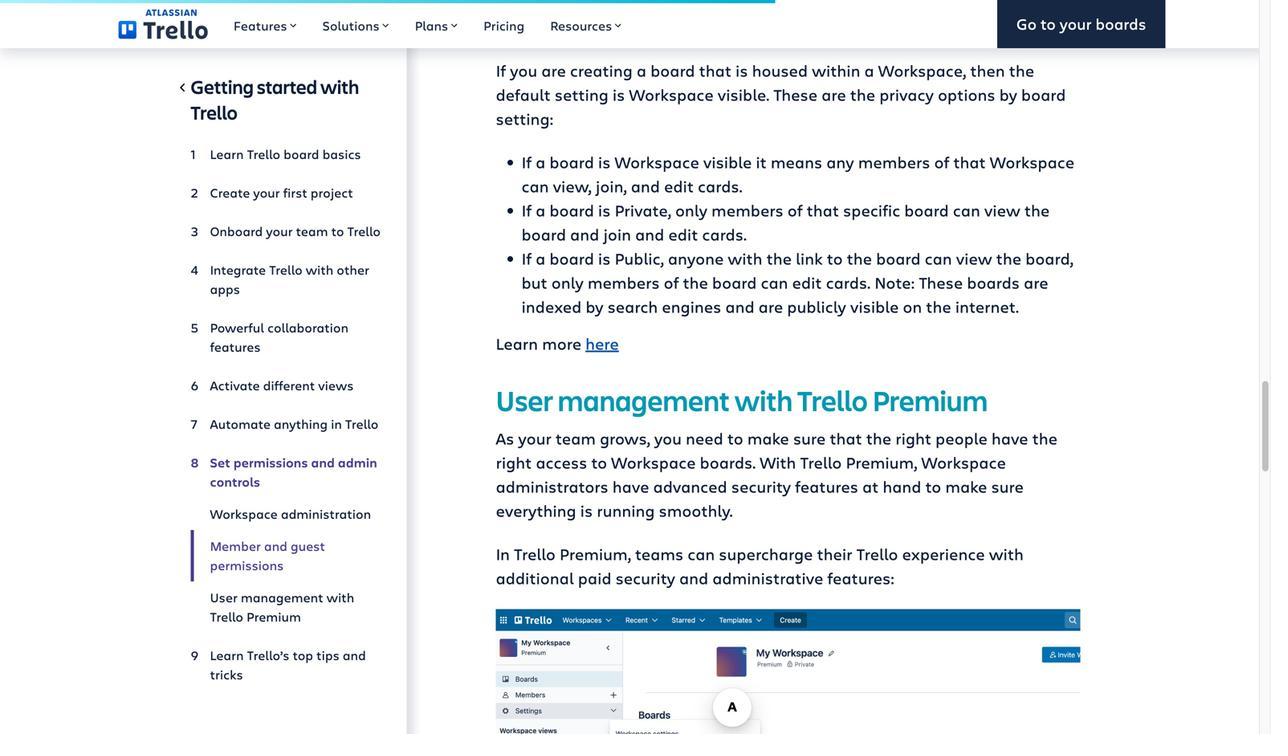 Task type: describe. For each thing, give the bounding box(es) containing it.
board down go
[[1021, 84, 1066, 105]]

search
[[608, 296, 658, 317]]

boards.
[[700, 451, 756, 473]]

1 vertical spatial make
[[945, 476, 987, 497]]

0 horizontal spatial have
[[613, 476, 649, 497]]

2 horizontal spatial of
[[934, 151, 950, 173]]

workspace inside if you are creating a board that is housed within a workspace, then the default setting is workspace visible. these are the privacy options by board setting:
[[629, 84, 714, 105]]

resources button
[[537, 0, 635, 48]]

0 horizontal spatial make
[[747, 427, 789, 449]]

solutions
[[322, 17, 380, 34]]

member and guest permissions link
[[191, 530, 381, 581]]

supercharge
[[719, 543, 813, 565]]

premium, inside in trello premium, teams can supercharge their trello experience with additional paid security and administrative features:
[[560, 543, 631, 565]]

2 vertical spatial of
[[664, 272, 679, 293]]

with inside if a board is workspace visible it means any members of that workspace can view, join, and edit cards. if a board is private, only members of that specific board can view the board and join and edit cards. if a board is public, anyone with the link to the board can view the board, but only members of the board can edit cards. note: these boards are indexed by search engines and are publicly visible on the internet.
[[728, 247, 763, 269]]

security inside user management with trello premium as your team grows, you need to make sure that the right people have the right access to workspace boards. with trello premium, workspace administrators have advanced security features at hand to make sure everything is running smoothly.
[[731, 476, 791, 497]]

1 horizontal spatial members
[[712, 199, 784, 221]]

admin
[[338, 454, 377, 471]]

these inside if you are creating a board that is housed within a workspace, then the default setting is workspace visible. these are the privacy options by board setting:
[[774, 84, 818, 105]]

workspace administration
[[210, 505, 371, 522]]

join
[[603, 223, 631, 245]]

2 vertical spatial cards.
[[826, 272, 871, 293]]

user for user management with trello premium as your team grows, you need to make sure that the right people have the right access to workspace boards. with trello premium, workspace administrators have advanced security features at hand to make sure everything is running smoothly.
[[496, 381, 553, 419]]

with for integrate trello with other apps
[[306, 261, 334, 278]]

apps
[[210, 280, 240, 298]]

people
[[936, 427, 988, 449]]

default
[[496, 84, 551, 105]]

1 horizontal spatial only
[[675, 199, 708, 221]]

administrators
[[496, 476, 609, 497]]

go
[[1017, 13, 1037, 34]]

getting
[[191, 74, 254, 99]]

learn trello's top tips and tricks
[[210, 646, 366, 683]]

means
[[771, 151, 823, 173]]

experience
[[902, 543, 985, 565]]

and left "join"
[[570, 223, 599, 245]]

user management with trello premium
[[210, 589, 354, 625]]

creating
[[570, 60, 633, 81]]

solutions button
[[310, 0, 402, 48]]

need
[[686, 427, 723, 449]]

your left first
[[253, 184, 280, 201]]

administration
[[281, 505, 371, 522]]

to down grows,
[[591, 451, 607, 473]]

any
[[827, 151, 854, 173]]

is down "join"
[[598, 247, 611, 269]]

set permissions and admin controls
[[210, 454, 377, 490]]

teams
[[635, 543, 684, 565]]

is up visible.
[[736, 60, 748, 81]]

these inside if a board is workspace visible it means any members of that workspace can view, join, and edit cards. if a board is private, only members of that specific board can view the board and join and edit cards. if a board is public, anyone with the link to the board can view the board, but only members of the board can edit cards. note: these boards are indexed by search engines and are publicly visible on the internet.
[[919, 272, 963, 293]]

by inside if a board is workspace visible it means any members of that workspace can view, join, and edit cards. if a board is private, only members of that specific board can view the board and join and edit cards. if a board is public, anyone with the link to the board can view the board, but only members of the board can edit cards. note: these boards are indexed by search engines and are publicly visible on the internet.
[[586, 296, 604, 317]]

with for user management with trello premium
[[327, 589, 354, 606]]

features inside powerful collaboration features
[[210, 338, 261, 355]]

anything
[[274, 415, 328, 432]]

getting started with trello
[[191, 74, 359, 125]]

2 vertical spatial edit
[[792, 272, 822, 293]]

and up private,
[[631, 175, 660, 197]]

premium, inside user management with trello premium as your team grows, you need to make sure that the right people have the right access to workspace boards. with trello premium, workspace administrators have advanced security features at hand to make sure everything is running smoothly.
[[846, 451, 917, 473]]

in trello premium, teams can supercharge their trello experience with additional paid security and administrative features:
[[496, 543, 1024, 589]]

1 vertical spatial visible
[[850, 296, 899, 317]]

team inside user management with trello premium as your team grows, you need to make sure that the right people have the right access to workspace boards. with trello premium, workspace administrators have advanced security features at hand to make sure everything is running smoothly.
[[556, 427, 596, 449]]

workspace administration link
[[191, 498, 381, 530]]

setting:
[[496, 108, 554, 129]]

to right hand
[[926, 476, 941, 497]]

0 horizontal spatial members
[[588, 272, 660, 293]]

collaboration
[[267, 319, 349, 336]]

go to your boards link
[[997, 0, 1166, 48]]

project
[[311, 184, 353, 201]]

advanced
[[653, 476, 727, 497]]

onboard your team to trello
[[210, 222, 381, 240]]

trello inside "link"
[[345, 415, 379, 432]]

powerful collaboration features link
[[191, 312, 381, 363]]

started
[[257, 74, 317, 99]]

plans
[[415, 17, 448, 34]]

but
[[522, 272, 547, 293]]

if you are creating a board that is housed within a workspace, then the default setting is workspace visible. these are the privacy options by board setting:
[[496, 60, 1066, 129]]

basics
[[322, 145, 361, 163]]

1 horizontal spatial right
[[896, 427, 932, 449]]

features:
[[827, 567, 895, 589]]

1 vertical spatial cards.
[[702, 223, 747, 245]]

set permissions and admin controls link
[[191, 447, 381, 498]]

access
[[536, 451, 587, 473]]

with
[[760, 451, 796, 473]]

learn trello board basics
[[210, 145, 361, 163]]

team inside onboard your team to trello link
[[296, 222, 328, 240]]

set
[[210, 454, 230, 471]]

premium for user management with trello premium
[[247, 608, 301, 625]]

publicly
[[787, 296, 846, 317]]

is inside user management with trello premium as your team grows, you need to make sure that the right people have the right access to workspace boards. with trello premium, workspace administrators have advanced security features at hand to make sure everything is running smoothly.
[[580, 500, 593, 521]]

on
[[903, 296, 922, 317]]

learn for learn trello's top tips and tricks
[[210, 646, 244, 664]]

powerful
[[210, 319, 264, 336]]

is down join,
[[598, 199, 611, 221]]

powerful collaboration features
[[210, 319, 349, 355]]

by inside if you are creating a board that is housed within a workspace, then the default setting is workspace visible. these are the privacy options by board setting:
[[1000, 84, 1017, 105]]

private,
[[615, 199, 671, 221]]

and inside in trello premium, teams can supercharge their trello experience with additional paid security and administrative features:
[[679, 567, 708, 589]]

with for user management with trello premium as your team grows, you need to make sure that the right people have the right access to workspace boards. with trello premium, workspace administrators have advanced security features at hand to make sure everything is running smoothly.
[[735, 381, 793, 419]]

housed
[[752, 60, 808, 81]]

additional
[[496, 567, 574, 589]]

features
[[234, 17, 287, 34]]

smoothly.
[[659, 500, 733, 521]]

first
[[283, 184, 307, 201]]

join,
[[596, 175, 627, 197]]

trello inside getting started with trello
[[191, 100, 238, 125]]

integrate trello with other apps link
[[191, 254, 381, 305]]

user management with trello premium link
[[191, 581, 381, 633]]

member
[[210, 537, 261, 555]]

your down create your first project
[[266, 222, 293, 240]]

here link
[[586, 333, 619, 354]]

note:
[[875, 272, 915, 293]]

go to your boards
[[1017, 13, 1146, 34]]

and inside member and guest permissions
[[264, 537, 287, 555]]

board right creating
[[651, 60, 695, 81]]

here
[[586, 333, 619, 354]]

getting started with trello link
[[191, 74, 381, 132]]



Task type: locate. For each thing, give the bounding box(es) containing it.
of up engines
[[664, 272, 679, 293]]

1 horizontal spatial team
[[556, 427, 596, 449]]

board up view, at the top left of the page
[[550, 151, 594, 173]]

0 horizontal spatial by
[[586, 296, 604, 317]]

user for user management with trello premium
[[210, 589, 238, 606]]

0 vertical spatial right
[[896, 427, 932, 449]]

edit down link on the right of page
[[792, 272, 822, 293]]

2 vertical spatial members
[[588, 272, 660, 293]]

hand
[[883, 476, 922, 497]]

with inside user management with trello premium
[[327, 589, 354, 606]]

if inside if you are creating a board that is housed within a workspace, then the default setting is workspace visible. these are the privacy options by board setting:
[[496, 60, 506, 81]]

top
[[293, 646, 313, 664]]

team down first
[[296, 222, 328, 240]]

0 vertical spatial these
[[774, 84, 818, 105]]

0 vertical spatial only
[[675, 199, 708, 221]]

members up search
[[588, 272, 660, 293]]

0 vertical spatial make
[[747, 427, 789, 449]]

premium inside user management with trello premium
[[247, 608, 301, 625]]

if a board is workspace visible it means any members of that workspace can view, join, and edit cards. if a board is private, only members of that specific board can view the board and join and edit cards. if a board is public, anyone with the link to the board can view the board, but only members of the board can edit cards. note: these boards are indexed by search engines and are publicly visible on the internet.
[[522, 151, 1075, 317]]

0 horizontal spatial boards
[[967, 272, 1020, 293]]

is up join,
[[598, 151, 611, 173]]

1 vertical spatial team
[[556, 427, 596, 449]]

board up first
[[284, 145, 319, 163]]

different
[[263, 377, 315, 394]]

to inside if a board is workspace visible it means any members of that workspace can view, join, and edit cards. if a board is private, only members of that specific board can view the board and join and edit cards. if a board is public, anyone with the link to the board can view the board, but only members of the board can edit cards. note: these boards are indexed by search engines and are publicly visible on the internet.
[[827, 247, 843, 269]]

premium
[[873, 381, 988, 419], [247, 608, 301, 625]]

to down project
[[331, 222, 344, 240]]

0 vertical spatial premium,
[[846, 451, 917, 473]]

with left other
[[306, 261, 334, 278]]

atlassian trello image
[[118, 9, 208, 39]]

0 vertical spatial by
[[1000, 84, 1017, 105]]

sure
[[793, 427, 826, 449], [991, 476, 1024, 497]]

members
[[858, 151, 930, 173], [712, 199, 784, 221], [588, 272, 660, 293]]

by up here link
[[586, 296, 604, 317]]

visible
[[703, 151, 752, 173], [850, 296, 899, 317]]

create your first project
[[210, 184, 353, 201]]

you up default at the top left
[[510, 60, 537, 81]]

that inside if you are creating a board that is housed within a workspace, then the default setting is workspace visible. these are the privacy options by board setting:
[[699, 60, 732, 81]]

your right as
[[518, 427, 552, 449]]

2 vertical spatial learn
[[210, 646, 244, 664]]

the
[[1009, 60, 1034, 81], [850, 84, 876, 105], [1025, 199, 1050, 221], [767, 247, 792, 269], [847, 247, 872, 269], [996, 247, 1022, 269], [683, 272, 708, 293], [926, 296, 951, 317], [866, 427, 892, 449], [1032, 427, 1058, 449]]

boards inside if a board is workspace visible it means any members of that workspace can view, join, and edit cards. if a board is private, only members of that specific board can view the board and join and edit cards. if a board is public, anyone with the link to the board can view the board, but only members of the board can edit cards. note: these boards are indexed by search engines and are publicly visible on the internet.
[[967, 272, 1020, 293]]

integrate
[[210, 261, 266, 278]]

in
[[496, 543, 510, 565]]

1 vertical spatial edit
[[668, 223, 698, 245]]

permissions inside member and guest permissions
[[210, 557, 284, 574]]

board,
[[1026, 247, 1074, 269]]

administrative
[[713, 567, 823, 589]]

1 horizontal spatial make
[[945, 476, 987, 497]]

0 vertical spatial have
[[992, 427, 1028, 449]]

make up with
[[747, 427, 789, 449]]

and
[[631, 175, 660, 197], [570, 223, 599, 245], [635, 223, 664, 245], [726, 296, 755, 317], [311, 454, 335, 471], [264, 537, 287, 555], [679, 567, 708, 589], [343, 646, 366, 664]]

0 horizontal spatial premium
[[247, 608, 301, 625]]

0 vertical spatial security
[[731, 476, 791, 497]]

it
[[756, 151, 767, 173]]

controls
[[210, 473, 260, 490]]

user down 'member'
[[210, 589, 238, 606]]

setting
[[555, 84, 609, 105]]

plans button
[[402, 0, 471, 48]]

0 horizontal spatial management
[[241, 589, 323, 606]]

management for user management with trello premium
[[241, 589, 323, 606]]

and inside set permissions and admin controls
[[311, 454, 335, 471]]

to right link on the right of page
[[827, 247, 843, 269]]

1 horizontal spatial you
[[654, 427, 682, 449]]

visible.
[[718, 84, 770, 105]]

activate different views link
[[191, 369, 381, 402]]

trello
[[191, 100, 238, 125], [247, 145, 280, 163], [347, 222, 381, 240], [269, 261, 303, 278], [798, 381, 868, 419], [345, 415, 379, 432], [800, 451, 842, 473], [514, 543, 556, 565], [857, 543, 898, 565], [210, 608, 243, 625]]

premium, up paid
[[560, 543, 631, 565]]

learn
[[210, 145, 244, 163], [496, 333, 538, 354], [210, 646, 244, 664]]

2 horizontal spatial members
[[858, 151, 930, 173]]

you inside user management with trello premium as your team grows, you need to make sure that the right people have the right access to workspace boards. with trello premium, workspace administrators have advanced security features at hand to make sure everything is running smoothly.
[[654, 427, 682, 449]]

are left publicly
[[759, 296, 783, 317]]

0 horizontal spatial premium,
[[560, 543, 631, 565]]

privacy
[[880, 84, 934, 105]]

0 vertical spatial members
[[858, 151, 930, 173]]

paid
[[578, 567, 612, 589]]

these up on
[[919, 272, 963, 293]]

0 horizontal spatial only
[[552, 272, 584, 293]]

can
[[522, 175, 549, 197], [953, 199, 980, 221], [925, 247, 952, 269], [761, 272, 788, 293], [688, 543, 715, 565]]

these down housed
[[774, 84, 818, 105]]

user up as
[[496, 381, 553, 419]]

management down member and guest permissions link
[[241, 589, 323, 606]]

0 vertical spatial user
[[496, 381, 553, 419]]

board down anyone
[[712, 272, 757, 293]]

visible down note:
[[850, 296, 899, 317]]

premium for user management with trello premium as your team grows, you need to make sure that the right people have the right access to workspace boards. with trello premium, workspace administrators have advanced security features at hand to make sure everything is running smoothly.
[[873, 381, 988, 419]]

an image showing how to access security and administrative features in a trello workspace image
[[496, 609, 1081, 734]]

user inside user management with trello premium as your team grows, you need to make sure that the right people have the right access to workspace boards. with trello premium, workspace administrators have advanced security features at hand to make sure everything is running smoothly.
[[496, 381, 553, 419]]

right down as
[[496, 451, 532, 473]]

user
[[496, 381, 553, 419], [210, 589, 238, 606]]

1 horizontal spatial have
[[992, 427, 1028, 449]]

board up indexed
[[550, 247, 594, 269]]

premium, up at
[[846, 451, 917, 473]]

1 vertical spatial members
[[712, 199, 784, 221]]

0 vertical spatial you
[[510, 60, 537, 81]]

premium up people on the bottom of page
[[873, 381, 988, 419]]

and down private,
[[635, 223, 664, 245]]

create
[[210, 184, 250, 201]]

onboard
[[210, 222, 263, 240]]

1 vertical spatial these
[[919, 272, 963, 293]]

with
[[320, 74, 359, 99], [728, 247, 763, 269], [306, 261, 334, 278], [735, 381, 793, 419], [989, 543, 1024, 565], [327, 589, 354, 606]]

1 vertical spatial features
[[795, 476, 858, 497]]

0 horizontal spatial of
[[664, 272, 679, 293]]

1 horizontal spatial visible
[[850, 296, 899, 317]]

running
[[597, 500, 655, 521]]

everything
[[496, 500, 576, 521]]

trello inside the 'integrate trello with other apps'
[[269, 261, 303, 278]]

workspace
[[629, 84, 714, 105], [615, 151, 699, 173], [990, 151, 1075, 173], [611, 451, 696, 473], [922, 451, 1006, 473], [210, 505, 278, 522]]

more
[[542, 333, 582, 354]]

1 vertical spatial by
[[586, 296, 604, 317]]

1 vertical spatial learn
[[496, 333, 538, 354]]

0 horizontal spatial right
[[496, 451, 532, 473]]

learn up create
[[210, 145, 244, 163]]

to up "boards."
[[728, 427, 743, 449]]

1 vertical spatial premium
[[247, 608, 301, 625]]

management for user management with trello premium as your team grows, you need to make sure that the right people have the right access to workspace boards. with trello premium, workspace administrators have advanced security features at hand to make sure everything is running smoothly.
[[558, 381, 730, 419]]

1 horizontal spatial sure
[[991, 476, 1024, 497]]

with right anyone
[[728, 247, 763, 269]]

and inside learn trello's top tips and tricks
[[343, 646, 366, 664]]

1 horizontal spatial of
[[788, 199, 803, 221]]

0 horizontal spatial you
[[510, 60, 537, 81]]

and right tips
[[343, 646, 366, 664]]

1 vertical spatial boards
[[967, 272, 1020, 293]]

edit up private,
[[664, 175, 694, 197]]

page progress progress bar
[[0, 0, 775, 3]]

user management with trello premium as your team grows, you need to make sure that the right people have the right access to workspace boards. with trello premium, workspace administrators have advanced security features at hand to make sure everything is running smoothly.
[[496, 381, 1058, 521]]

learn for learn more here
[[496, 333, 538, 354]]

and down teams
[[679, 567, 708, 589]]

have up running
[[613, 476, 649, 497]]

and left admin
[[311, 454, 335, 471]]

learn for learn trello board basics
[[210, 145, 244, 163]]

workspace,
[[878, 60, 966, 81]]

tips
[[316, 646, 339, 664]]

permissions up controls
[[233, 454, 308, 471]]

learn left more
[[496, 333, 538, 354]]

that inside user management with trello premium as your team grows, you need to make sure that the right people have the right access to workspace boards. with trello premium, workspace administrators have advanced security features at hand to make sure everything is running smoothly.
[[830, 427, 862, 449]]

0 vertical spatial learn
[[210, 145, 244, 163]]

1 vertical spatial permissions
[[210, 557, 284, 574]]

with right experience at the right of page
[[989, 543, 1024, 565]]

management inside user management with trello premium as your team grows, you need to make sure that the right people have the right access to workspace boards. with trello premium, workspace administrators have advanced security features at hand to make sure everything is running smoothly.
[[558, 381, 730, 419]]

0 horizontal spatial team
[[296, 222, 328, 240]]

you
[[510, 60, 537, 81], [654, 427, 682, 449]]

tricks
[[210, 666, 243, 683]]

0 vertical spatial of
[[934, 151, 950, 173]]

1 horizontal spatial premium,
[[846, 451, 917, 473]]

learn up tricks
[[210, 646, 244, 664]]

0 vertical spatial visible
[[703, 151, 752, 173]]

0 vertical spatial management
[[558, 381, 730, 419]]

are down board,
[[1024, 272, 1049, 293]]

edit up anyone
[[668, 223, 698, 245]]

0 vertical spatial team
[[296, 222, 328, 240]]

by
[[1000, 84, 1017, 105], [586, 296, 604, 317]]

0 vertical spatial permissions
[[233, 454, 308, 471]]

pricing link
[[471, 0, 537, 48]]

right left people on the bottom of page
[[896, 427, 932, 449]]

0 horizontal spatial these
[[774, 84, 818, 105]]

user inside user management with trello premium
[[210, 589, 238, 606]]

is
[[736, 60, 748, 81], [613, 84, 625, 105], [598, 151, 611, 173], [598, 199, 611, 221], [598, 247, 611, 269], [580, 500, 593, 521]]

to
[[1041, 13, 1056, 34], [331, 222, 344, 240], [827, 247, 843, 269], [728, 427, 743, 449], [591, 451, 607, 473], [926, 476, 941, 497]]

0 vertical spatial features
[[210, 338, 261, 355]]

0 horizontal spatial security
[[616, 567, 675, 589]]

premium inside user management with trello premium as your team grows, you need to make sure that the right people have the right access to workspace boards. with trello premium, workspace administrators have advanced security features at hand to make sure everything is running smoothly.
[[873, 381, 988, 419]]

features
[[210, 338, 261, 355], [795, 476, 858, 497]]

and right engines
[[726, 296, 755, 317]]

engines
[[662, 296, 721, 317]]

view
[[984, 199, 1021, 221], [956, 247, 992, 269]]

security down with
[[731, 476, 791, 497]]

resources
[[550, 17, 612, 34]]

0 vertical spatial cards.
[[698, 175, 742, 197]]

only
[[675, 199, 708, 221], [552, 272, 584, 293]]

with for getting started with trello
[[320, 74, 359, 99]]

make down people on the bottom of page
[[945, 476, 987, 497]]

pricing
[[484, 17, 525, 34]]

create your first project link
[[191, 177, 381, 209]]

with inside the 'integrate trello with other apps'
[[306, 261, 334, 278]]

members up specific
[[858, 151, 930, 173]]

view,
[[553, 175, 592, 197]]

indexed
[[522, 296, 582, 317]]

options
[[938, 84, 996, 105]]

you left need
[[654, 427, 682, 449]]

their
[[817, 543, 853, 565]]

team up access
[[556, 427, 596, 449]]

if
[[496, 60, 506, 81], [522, 151, 532, 173], [522, 199, 532, 221], [522, 247, 532, 269]]

permissions
[[233, 454, 308, 471], [210, 557, 284, 574]]

are down within
[[822, 84, 846, 105]]

features left at
[[795, 476, 858, 497]]

of down means
[[788, 199, 803, 221]]

automate
[[210, 415, 271, 432]]

is down creating
[[613, 84, 625, 105]]

1 vertical spatial sure
[[991, 476, 1024, 497]]

visible left it
[[703, 151, 752, 173]]

you inside if you are creating a board that is housed within a workspace, then the default setting is workspace visible. these are the privacy options by board setting:
[[510, 60, 537, 81]]

internet.
[[955, 296, 1019, 317]]

0 vertical spatial premium
[[873, 381, 988, 419]]

of down options
[[934, 151, 950, 173]]

make
[[747, 427, 789, 449], [945, 476, 987, 497]]

0 horizontal spatial sure
[[793, 427, 826, 449]]

with right 'started'
[[320, 74, 359, 99]]

within
[[812, 60, 861, 81]]

trello inside user management with trello premium
[[210, 608, 243, 625]]

board right specific
[[904, 199, 949, 221]]

boards
[[1096, 13, 1146, 34], [967, 272, 1020, 293]]

automate anything in trello
[[210, 415, 379, 432]]

at
[[862, 476, 879, 497]]

automate anything in trello link
[[191, 408, 381, 440]]

board
[[651, 60, 695, 81], [1021, 84, 1066, 105], [284, 145, 319, 163], [550, 151, 594, 173], [550, 199, 594, 221], [904, 199, 949, 221], [522, 223, 566, 245], [550, 247, 594, 269], [876, 247, 921, 269], [712, 272, 757, 293]]

with up with
[[735, 381, 793, 419]]

permissions inside set permissions and admin controls
[[233, 454, 308, 471]]

have
[[992, 427, 1028, 449], [613, 476, 649, 497]]

1 horizontal spatial premium
[[873, 381, 988, 419]]

board down view, at the top left of the page
[[550, 199, 594, 221]]

0 horizontal spatial user
[[210, 589, 238, 606]]

1 vertical spatial you
[[654, 427, 682, 449]]

with up tips
[[327, 589, 354, 606]]

is left running
[[580, 500, 593, 521]]

learn trello board basics link
[[191, 138, 381, 170]]

1 vertical spatial management
[[241, 589, 323, 606]]

these
[[774, 84, 818, 105], [919, 272, 963, 293]]

board up note:
[[876, 247, 921, 269]]

features down 'powerful'
[[210, 338, 261, 355]]

management inside user management with trello premium
[[241, 589, 323, 606]]

only up anyone
[[675, 199, 708, 221]]

1 vertical spatial of
[[788, 199, 803, 221]]

guest
[[291, 537, 325, 555]]

1 vertical spatial have
[[613, 476, 649, 497]]

1 horizontal spatial features
[[795, 476, 858, 497]]

your inside user management with trello premium as your team grows, you need to make sure that the right people have the right access to workspace boards. with trello premium, workspace administrators have advanced security features at hand to make sure everything is running smoothly.
[[518, 427, 552, 449]]

onboard your team to trello link
[[191, 215, 381, 247]]

permissions down 'member'
[[210, 557, 284, 574]]

only up indexed
[[552, 272, 584, 293]]

have right people on the bottom of page
[[992, 427, 1028, 449]]

learn more here
[[496, 333, 619, 354]]

0 vertical spatial boards
[[1096, 13, 1146, 34]]

with inside in trello premium, teams can supercharge their trello experience with additional paid security and administrative features:
[[989, 543, 1024, 565]]

1 horizontal spatial security
[[731, 476, 791, 497]]

your right go
[[1060, 13, 1092, 34]]

0 horizontal spatial visible
[[703, 151, 752, 173]]

1 vertical spatial user
[[210, 589, 238, 606]]

by down then
[[1000, 84, 1017, 105]]

board up but
[[522, 223, 566, 245]]

1 horizontal spatial management
[[558, 381, 730, 419]]

grows,
[[600, 427, 650, 449]]

security inside in trello premium, teams can supercharge their trello experience with additional paid security and administrative features:
[[616, 567, 675, 589]]

learn inside learn trello's top tips and tricks
[[210, 646, 244, 664]]

with inside user management with trello premium as your team grows, you need to make sure that the right people have the right access to workspace boards. with trello premium, workspace administrators have advanced security features at hand to make sure everything is running smoothly.
[[735, 381, 793, 419]]

1 vertical spatial security
[[616, 567, 675, 589]]

1 vertical spatial view
[[956, 247, 992, 269]]

and left guest
[[264, 537, 287, 555]]

are up 'setting' in the top of the page
[[542, 60, 566, 81]]

1 vertical spatial premium,
[[560, 543, 631, 565]]

anyone
[[668, 247, 724, 269]]

0 vertical spatial view
[[984, 199, 1021, 221]]

1 horizontal spatial by
[[1000, 84, 1017, 105]]

right
[[896, 427, 932, 449], [496, 451, 532, 473]]

1 horizontal spatial boards
[[1096, 13, 1146, 34]]

to right go
[[1041, 13, 1056, 34]]

with inside getting started with trello
[[320, 74, 359, 99]]

trello's
[[247, 646, 289, 664]]

security down teams
[[616, 567, 675, 589]]

0 vertical spatial sure
[[793, 427, 826, 449]]

0 horizontal spatial features
[[210, 338, 261, 355]]

0 vertical spatial edit
[[664, 175, 694, 197]]

premium up trello's
[[247, 608, 301, 625]]

management up grows,
[[558, 381, 730, 419]]

can inside in trello premium, teams can supercharge their trello experience with additional paid security and administrative features:
[[688, 543, 715, 565]]

1 horizontal spatial user
[[496, 381, 553, 419]]

activate
[[210, 377, 260, 394]]

1 horizontal spatial these
[[919, 272, 963, 293]]

1 vertical spatial only
[[552, 272, 584, 293]]

members down it
[[712, 199, 784, 221]]

link
[[796, 247, 823, 269]]

member and guest permissions
[[210, 537, 325, 574]]

1 vertical spatial right
[[496, 451, 532, 473]]

features inside user management with trello premium as your team grows, you need to make sure that the right people have the right access to workspace boards. with trello premium, workspace administrators have advanced security features at hand to make sure everything is running smoothly.
[[795, 476, 858, 497]]



Task type: vqa. For each thing, say whether or not it's contained in the screenshot.
Navigate
no



